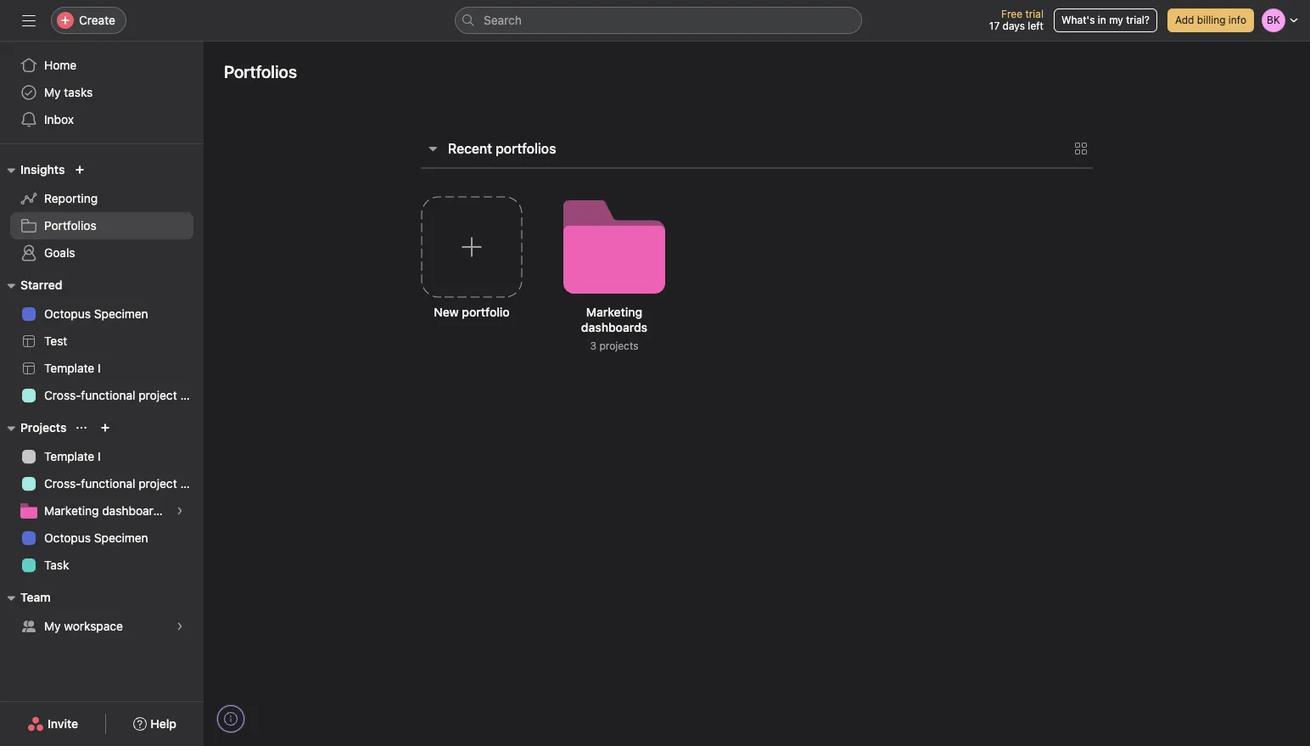 Task type: describe. For each thing, give the bounding box(es) containing it.
portfolios link
[[10, 212, 194, 239]]

octopus inside projects element
[[44, 530, 91, 545]]

plan for second cross-functional project plan link from the top of the page
[[180, 476, 204, 491]]

insights button
[[0, 160, 65, 180]]

functional for second cross-functional project plan link from the top of the page
[[81, 476, 135, 491]]

i inside projects element
[[98, 449, 101, 463]]

reporting
[[44, 191, 98, 205]]

help
[[150, 716, 176, 731]]

home
[[44, 58, 77, 72]]

marketing for marketing dashboards
[[44, 503, 99, 518]]

new portfolio
[[434, 305, 510, 319]]

new image
[[75, 165, 85, 175]]

tasks
[[64, 85, 93, 99]]

portfolios
[[496, 141, 556, 156]]

new
[[434, 305, 459, 319]]

test link
[[10, 328, 194, 355]]

insights
[[20, 162, 65, 177]]

home link
[[10, 52, 194, 79]]

test
[[44, 334, 67, 348]]

1 octopus specimen link from the top
[[10, 300, 194, 328]]

info
[[1229, 14, 1247, 26]]

cross- for 1st cross-functional project plan link
[[44, 388, 81, 402]]

see details, my workspace image
[[175, 621, 185, 632]]

what's
[[1062, 14, 1095, 26]]

starred
[[20, 278, 62, 292]]

add billing info button
[[1168, 8, 1255, 32]]

help button
[[122, 709, 188, 739]]

my tasks
[[44, 85, 93, 99]]

reporting link
[[10, 185, 194, 212]]

projects button
[[0, 418, 67, 438]]

inbox link
[[10, 106, 194, 133]]

recent portfolios
[[448, 141, 556, 156]]

specimen for second octopus specimen link from the top
[[94, 530, 148, 545]]

cross- for second cross-functional project plan link from the top of the page
[[44, 476, 81, 491]]

team
[[20, 590, 51, 604]]

search list box
[[455, 7, 862, 34]]

1 horizontal spatial portfolios
[[224, 62, 297, 81]]

2 octopus specimen link from the top
[[10, 525, 194, 552]]

starred element
[[0, 270, 204, 413]]

i inside starred element
[[98, 361, 101, 375]]

octopus specimen for second octopus specimen link from the top
[[44, 530, 148, 545]]

template i link inside projects element
[[10, 443, 194, 470]]

create
[[79, 13, 115, 27]]

add
[[1176, 14, 1195, 26]]

see details, marketing dashboards image
[[175, 506, 185, 516]]

marketing for marketing dashboards 3 projects
[[586, 305, 643, 319]]

projects element
[[0, 413, 204, 582]]

free
[[1002, 8, 1023, 20]]

global element
[[0, 42, 204, 143]]



Task type: vqa. For each thing, say whether or not it's contained in the screenshot.
17 on the right top of the page
yes



Task type: locate. For each thing, give the bounding box(es) containing it.
dashboards inside "link"
[[102, 503, 167, 518]]

dashboards
[[581, 320, 648, 334], [102, 503, 167, 518]]

2 i from the top
[[98, 449, 101, 463]]

0 vertical spatial octopus
[[44, 306, 91, 321]]

plan inside starred element
[[180, 388, 204, 402]]

project inside projects element
[[139, 476, 177, 491]]

specimen
[[94, 306, 148, 321], [94, 530, 148, 545]]

cross-functional project plan up marketing dashboards
[[44, 476, 204, 491]]

dashboards for marketing dashboards 3 projects
[[581, 320, 648, 334]]

1 octopus specimen from the top
[[44, 306, 148, 321]]

days
[[1003, 20, 1025, 32]]

hide sidebar image
[[22, 14, 36, 27]]

cross- up projects
[[44, 388, 81, 402]]

project for second cross-functional project plan link from the top of the page
[[139, 476, 177, 491]]

plan
[[180, 388, 204, 402], [180, 476, 204, 491]]

cross-functional project plan link up marketing dashboards
[[10, 470, 204, 497]]

marketing dashboards
[[44, 503, 167, 518]]

billing
[[1197, 14, 1226, 26]]

0 vertical spatial my
[[44, 85, 61, 99]]

2 cross- from the top
[[44, 476, 81, 491]]

1 vertical spatial cross-
[[44, 476, 81, 491]]

template inside starred element
[[44, 361, 94, 375]]

template down show options, current sort, top "icon"
[[44, 449, 94, 463]]

1 vertical spatial functional
[[81, 476, 135, 491]]

trial
[[1026, 8, 1044, 20]]

specimen up test link
[[94, 306, 148, 321]]

octopus specimen link
[[10, 300, 194, 328], [10, 525, 194, 552]]

octopus specimen link up test
[[10, 300, 194, 328]]

inbox
[[44, 112, 74, 126]]

octopus specimen
[[44, 306, 148, 321], [44, 530, 148, 545]]

projects
[[20, 420, 67, 435]]

octopus specimen link down marketing dashboards
[[10, 525, 194, 552]]

1 vertical spatial portfolios
[[44, 218, 96, 233]]

plan inside projects element
[[180, 476, 204, 491]]

template i inside projects element
[[44, 449, 101, 463]]

specimen inside projects element
[[94, 530, 148, 545]]

functional
[[81, 388, 135, 402], [81, 476, 135, 491]]

search
[[484, 13, 522, 27]]

1 cross-functional project plan link from the top
[[10, 382, 204, 409]]

functional up marketing dashboards
[[81, 476, 135, 491]]

specimen down marketing dashboards
[[94, 530, 148, 545]]

i down new project or portfolio image
[[98, 449, 101, 463]]

cross-functional project plan inside starred element
[[44, 388, 204, 402]]

template i link
[[10, 355, 194, 382], [10, 443, 194, 470]]

2 template from the top
[[44, 449, 94, 463]]

new project or portfolio image
[[101, 423, 111, 433]]

show options, current sort, top image
[[77, 423, 87, 433]]

0 vertical spatial specimen
[[94, 306, 148, 321]]

project down test link
[[139, 388, 177, 402]]

2 my from the top
[[44, 619, 61, 633]]

marketing
[[586, 305, 643, 319], [44, 503, 99, 518]]

1 my from the top
[[44, 85, 61, 99]]

functional inside starred element
[[81, 388, 135, 402]]

0 vertical spatial functional
[[81, 388, 135, 402]]

marketing up projects
[[586, 305, 643, 319]]

project inside starred element
[[139, 388, 177, 402]]

2 octopus from the top
[[44, 530, 91, 545]]

1 vertical spatial template i link
[[10, 443, 194, 470]]

0 horizontal spatial dashboards
[[102, 503, 167, 518]]

1 project from the top
[[139, 388, 177, 402]]

octopus
[[44, 306, 91, 321], [44, 530, 91, 545]]

marketing inside marketing dashboards 3 projects
[[586, 305, 643, 319]]

template i link inside starred element
[[10, 355, 194, 382]]

1 horizontal spatial dashboards
[[581, 320, 648, 334]]

specimen for 2nd octopus specimen link from the bottom of the page
[[94, 306, 148, 321]]

0 vertical spatial portfolios
[[224, 62, 297, 81]]

cross- up marketing dashboards "link"
[[44, 476, 81, 491]]

functional up new project or portfolio image
[[81, 388, 135, 402]]

1 vertical spatial specimen
[[94, 530, 148, 545]]

plan for 1st cross-functional project plan link
[[180, 388, 204, 402]]

my down team
[[44, 619, 61, 633]]

task link
[[10, 552, 194, 579]]

0 vertical spatial template i
[[44, 361, 101, 375]]

0 vertical spatial plan
[[180, 388, 204, 402]]

1 vertical spatial octopus specimen
[[44, 530, 148, 545]]

template i link down new project or portfolio image
[[10, 443, 194, 470]]

goals
[[44, 245, 75, 260]]

1 vertical spatial template
[[44, 449, 94, 463]]

0 vertical spatial project
[[139, 388, 177, 402]]

collapse task list for the section recent portfolios image
[[426, 142, 440, 155]]

1 vertical spatial project
[[139, 476, 177, 491]]

1 octopus from the top
[[44, 306, 91, 321]]

template i down test
[[44, 361, 101, 375]]

octopus specimen down marketing dashboards "link"
[[44, 530, 148, 545]]

2 template i from the top
[[44, 449, 101, 463]]

template i down show options, current sort, top "icon"
[[44, 449, 101, 463]]

invite button
[[16, 709, 89, 739]]

cross- inside projects element
[[44, 476, 81, 491]]

my for my workspace
[[44, 619, 61, 633]]

0 vertical spatial octopus specimen link
[[10, 300, 194, 328]]

2 cross-functional project plan link from the top
[[10, 470, 204, 497]]

1 vertical spatial marketing
[[44, 503, 99, 518]]

workspace
[[64, 619, 123, 633]]

new portfolio button
[[407, 182, 536, 374]]

1 plan from the top
[[180, 388, 204, 402]]

1 vertical spatial cross-functional project plan link
[[10, 470, 204, 497]]

view as list image
[[1075, 142, 1088, 155]]

1 specimen from the top
[[94, 306, 148, 321]]

portfolios inside insights 'element'
[[44, 218, 96, 233]]

template i link down test
[[10, 355, 194, 382]]

1 vertical spatial template i
[[44, 449, 101, 463]]

1 template i from the top
[[44, 361, 101, 375]]

portfolios
[[224, 62, 297, 81], [44, 218, 96, 233]]

my tasks link
[[10, 79, 194, 106]]

my workspace link
[[10, 613, 194, 640]]

2 plan from the top
[[180, 476, 204, 491]]

template down test
[[44, 361, 94, 375]]

my
[[44, 85, 61, 99], [44, 619, 61, 633]]

1 i from the top
[[98, 361, 101, 375]]

1 template i link from the top
[[10, 355, 194, 382]]

search button
[[455, 7, 862, 34]]

17
[[990, 20, 1000, 32]]

my inside my tasks link
[[44, 85, 61, 99]]

cross-functional project plan
[[44, 388, 204, 402], [44, 476, 204, 491]]

task
[[44, 558, 69, 572]]

0 vertical spatial cross-
[[44, 388, 81, 402]]

left
[[1028, 20, 1044, 32]]

0 vertical spatial dashboards
[[581, 320, 648, 334]]

cross-functional project plan inside projects element
[[44, 476, 204, 491]]

octopus specimen inside starred element
[[44, 306, 148, 321]]

0 horizontal spatial portfolios
[[44, 218, 96, 233]]

template inside projects element
[[44, 449, 94, 463]]

1 cross-functional project plan from the top
[[44, 388, 204, 402]]

octopus inside starred element
[[44, 306, 91, 321]]

template i inside starred element
[[44, 361, 101, 375]]

1 vertical spatial octopus
[[44, 530, 91, 545]]

cross-functional project plan link up new project or portfolio image
[[10, 382, 204, 409]]

i down test link
[[98, 361, 101, 375]]

functional inside projects element
[[81, 476, 135, 491]]

marketing dashboards link
[[10, 497, 194, 525]]

what's in my trial?
[[1062, 14, 1150, 26]]

my for my tasks
[[44, 85, 61, 99]]

what's in my trial? button
[[1054, 8, 1158, 32]]

1 vertical spatial octopus specimen link
[[10, 525, 194, 552]]

1 vertical spatial my
[[44, 619, 61, 633]]

1 cross- from the top
[[44, 388, 81, 402]]

3
[[590, 340, 597, 352]]

0 vertical spatial cross-functional project plan
[[44, 388, 204, 402]]

goals link
[[10, 239, 194, 267]]

dashboards for marketing dashboards
[[102, 503, 167, 518]]

cross-functional project plan link
[[10, 382, 204, 409], [10, 470, 204, 497]]

octopus up test
[[44, 306, 91, 321]]

0 vertical spatial marketing
[[586, 305, 643, 319]]

2 specimen from the top
[[94, 530, 148, 545]]

1 functional from the top
[[81, 388, 135, 402]]

2 functional from the top
[[81, 476, 135, 491]]

project for 1st cross-functional project plan link
[[139, 388, 177, 402]]

1 vertical spatial dashboards
[[102, 503, 167, 518]]

recent
[[448, 141, 492, 156]]

0 vertical spatial template
[[44, 361, 94, 375]]

invite
[[48, 716, 78, 731]]

dashboards left see details, marketing dashboards icon on the bottom left of the page
[[102, 503, 167, 518]]

0 vertical spatial octopus specimen
[[44, 306, 148, 321]]

marketing dashboards 3 projects
[[581, 305, 648, 352]]

functional for 1st cross-functional project plan link
[[81, 388, 135, 402]]

2 cross-functional project plan from the top
[[44, 476, 204, 491]]

add billing info
[[1176, 14, 1247, 26]]

octopus specimen up test link
[[44, 306, 148, 321]]

cross-functional project plan up new project or portfolio image
[[44, 388, 204, 402]]

projects
[[600, 340, 639, 352]]

marketing up task
[[44, 503, 99, 518]]

in
[[1098, 14, 1107, 26]]

portfolio
[[462, 305, 510, 319]]

project
[[139, 388, 177, 402], [139, 476, 177, 491]]

1 horizontal spatial marketing
[[586, 305, 643, 319]]

0 vertical spatial cross-functional project plan link
[[10, 382, 204, 409]]

octopus specimen for 2nd octopus specimen link from the bottom of the page
[[44, 306, 148, 321]]

2 octopus specimen from the top
[[44, 530, 148, 545]]

my
[[1109, 14, 1124, 26]]

i
[[98, 361, 101, 375], [98, 449, 101, 463]]

free trial 17 days left
[[990, 8, 1044, 32]]

octopus specimen inside projects element
[[44, 530, 148, 545]]

1 vertical spatial i
[[98, 449, 101, 463]]

1 vertical spatial cross-functional project plan
[[44, 476, 204, 491]]

my inside my workspace link
[[44, 619, 61, 633]]

starred button
[[0, 275, 62, 295]]

my left tasks
[[44, 85, 61, 99]]

marketing inside "link"
[[44, 503, 99, 518]]

cross-
[[44, 388, 81, 402], [44, 476, 81, 491]]

octopus up task
[[44, 530, 91, 545]]

dashboards up projects
[[581, 320, 648, 334]]

1 template from the top
[[44, 361, 94, 375]]

0 horizontal spatial marketing
[[44, 503, 99, 518]]

2 project from the top
[[139, 476, 177, 491]]

create button
[[51, 7, 126, 34]]

insights element
[[0, 154, 204, 270]]

teams element
[[0, 582, 204, 643]]

cross- inside starred element
[[44, 388, 81, 402]]

trial?
[[1127, 14, 1150, 26]]

team button
[[0, 587, 51, 608]]

0 vertical spatial i
[[98, 361, 101, 375]]

specimen inside starred element
[[94, 306, 148, 321]]

template
[[44, 361, 94, 375], [44, 449, 94, 463]]

project up see details, marketing dashboards icon on the bottom left of the page
[[139, 476, 177, 491]]

my workspace
[[44, 619, 123, 633]]

1 vertical spatial plan
[[180, 476, 204, 491]]

0 vertical spatial template i link
[[10, 355, 194, 382]]

2 template i link from the top
[[10, 443, 194, 470]]

template i
[[44, 361, 101, 375], [44, 449, 101, 463]]



